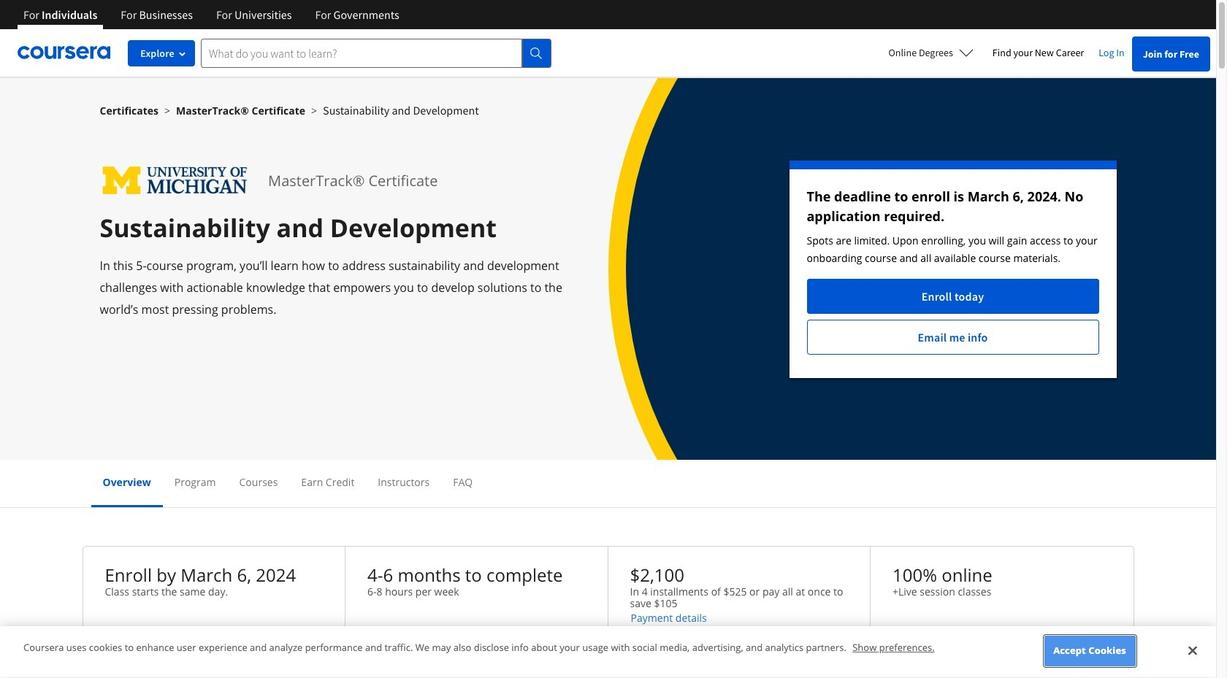 Task type: describe. For each thing, give the bounding box(es) containing it.
banner navigation
[[12, 0, 411, 40]]

university of michigan image
[[100, 161, 251, 201]]



Task type: locate. For each thing, give the bounding box(es) containing it.
certificate menu element
[[91, 460, 1126, 508]]

coursera image
[[18, 41, 110, 64]]

None search field
[[201, 38, 552, 68]]

What do you want to learn? text field
[[201, 38, 523, 68]]

privacy alert dialog
[[0, 627, 1217, 679]]

status
[[790, 161, 1117, 379]]



Task type: vqa. For each thing, say whether or not it's contained in the screenshot.
search field
yes



